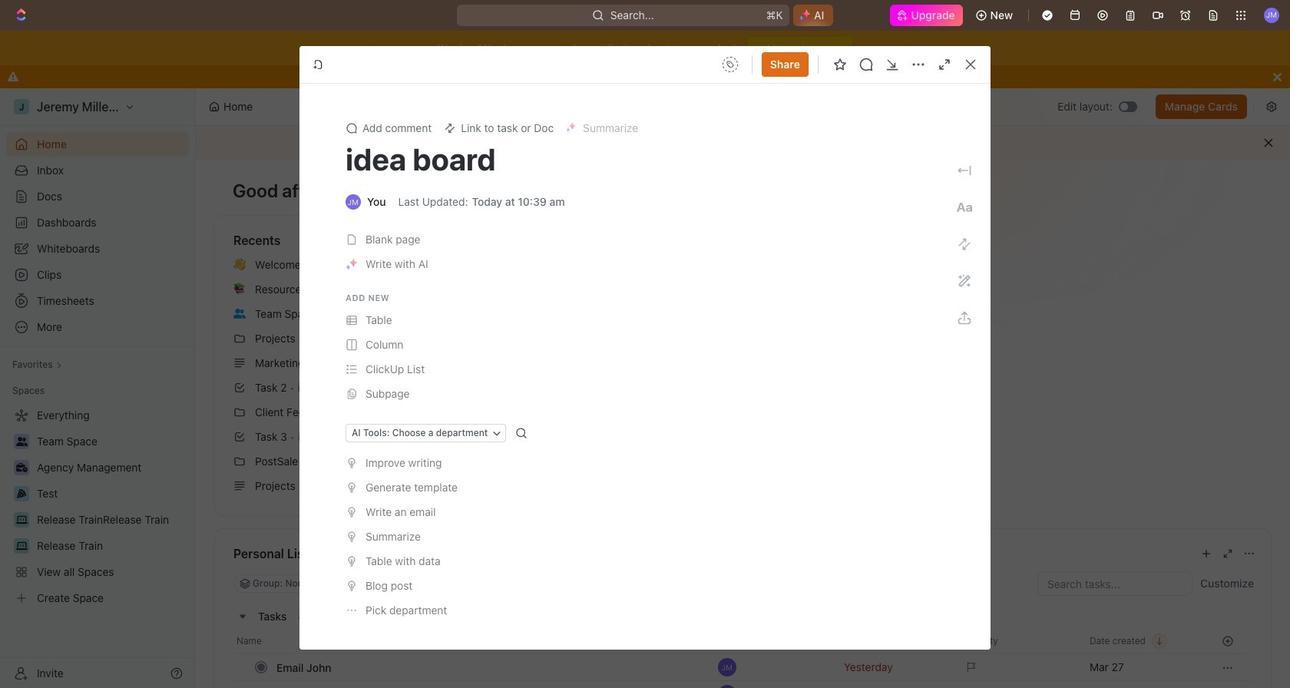 Task type: vqa. For each thing, say whether or not it's contained in the screenshot.
tree inside Sidebar navigation
yes



Task type: describe. For each thing, give the bounding box(es) containing it.
sidebar navigation
[[0, 88, 196, 688]]

dropdown menu image
[[718, 52, 743, 77]]



Task type: locate. For each thing, give the bounding box(es) containing it.
tree
[[6, 403, 189, 611]]

Search tasks... text field
[[1038, 572, 1192, 595]]

user group image
[[233, 309, 246, 318]]

alert
[[196, 126, 1290, 160]]

tree inside sidebar navigation
[[6, 403, 189, 611]]



